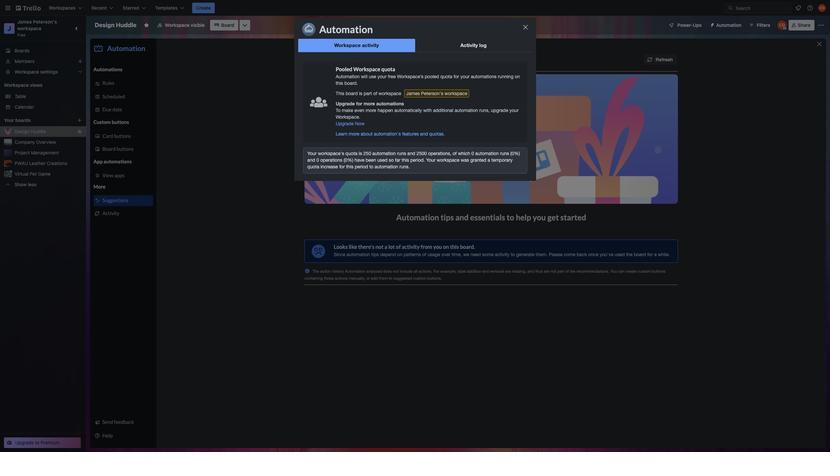 Task type: vqa. For each thing, say whether or not it's contained in the screenshot.
Upgrade to Premium
yes



Task type: locate. For each thing, give the bounding box(es) containing it.
design inside board name text box
[[95, 22, 115, 29]]

christina overa (christinaovera) image
[[778, 21, 787, 30]]

search image
[[728, 5, 734, 11]]

workspace views
[[4, 82, 42, 88]]

workspace inside button
[[165, 22, 189, 28]]

huddle
[[116, 22, 137, 29], [31, 129, 46, 134]]

company
[[15, 139, 35, 145]]

0 horizontal spatial workspace
[[4, 82, 29, 88]]

1 horizontal spatial design
[[95, 22, 115, 29]]

workspace for workspace views
[[4, 82, 29, 88]]

1 vertical spatial design
[[15, 129, 29, 134]]

project management link
[[15, 149, 82, 156]]

1 vertical spatial huddle
[[31, 129, 46, 134]]

1 horizontal spatial huddle
[[116, 22, 137, 29]]

show
[[15, 182, 27, 187]]

peterson's
[[33, 19, 57, 25]]

your boards
[[4, 117, 31, 123]]

star or unstar board image
[[144, 23, 149, 28]]

0 horizontal spatial huddle
[[31, 129, 46, 134]]

huddle left the star or unstar board image
[[116, 22, 137, 29]]

1 vertical spatial design huddle
[[15, 129, 46, 134]]

share button
[[789, 20, 815, 30]]

table link
[[15, 93, 82, 100]]

design huddle link
[[15, 128, 74, 135]]

project management
[[15, 150, 59, 155]]

virtual
[[15, 171, 28, 177]]

pwau
[[15, 160, 28, 166]]

0 vertical spatial design
[[95, 22, 115, 29]]

workspace up table
[[4, 82, 29, 88]]

huddle inside board name text box
[[116, 22, 137, 29]]

power-ups
[[678, 22, 702, 28]]

design huddle up company overview
[[15, 129, 46, 134]]

0 vertical spatial workspace
[[165, 22, 189, 28]]

christina overa (christinaovera) image
[[818, 4, 826, 12]]

pwau leather creations
[[15, 160, 67, 166]]

Board name text field
[[91, 20, 140, 30]]

0 horizontal spatial design huddle
[[15, 129, 46, 134]]

workspace left visible
[[165, 22, 189, 28]]

design huddle
[[95, 22, 137, 29], [15, 129, 46, 134]]

huddle up company overview
[[31, 129, 46, 134]]

upgrade to premium
[[15, 440, 60, 446]]

workspace visible button
[[153, 20, 209, 30]]

design
[[95, 22, 115, 29], [15, 129, 29, 134]]

pwau leather creations link
[[15, 160, 82, 167]]

calendar link
[[15, 104, 82, 110]]

members
[[15, 58, 35, 64]]

1 vertical spatial workspace
[[4, 82, 29, 88]]

james peterson's workspace free
[[17, 19, 58, 37]]

0 horizontal spatial design
[[15, 129, 29, 134]]

sm image
[[707, 20, 717, 29]]

1 horizontal spatial design huddle
[[95, 22, 137, 29]]

ups
[[693, 22, 702, 28]]

show menu image
[[818, 22, 825, 29]]

0 vertical spatial huddle
[[116, 22, 137, 29]]

members link
[[0, 56, 86, 67]]

customize views image
[[242, 22, 248, 29]]

workspace
[[165, 22, 189, 28], [4, 82, 29, 88]]

overview
[[36, 139, 56, 145]]

filters
[[757, 22, 771, 28]]

company overview
[[15, 139, 56, 145]]

show less button
[[0, 179, 86, 190]]

show less
[[15, 182, 37, 187]]

design huddle left the star or unstar board image
[[95, 22, 137, 29]]

workspace
[[17, 26, 41, 31]]

1 horizontal spatial workspace
[[165, 22, 189, 28]]

0 vertical spatial design huddle
[[95, 22, 137, 29]]

board link
[[210, 20, 238, 30]]

power-ups button
[[664, 20, 706, 30]]

calendar
[[15, 104, 34, 110]]

your
[[4, 117, 14, 123]]

power-
[[678, 22, 693, 28]]



Task type: describe. For each thing, give the bounding box(es) containing it.
workspace visible
[[165, 22, 205, 28]]

james peterson's workspace link
[[17, 19, 58, 31]]

create
[[196, 5, 211, 11]]

Search field
[[726, 3, 792, 13]]

upgrade
[[15, 440, 34, 446]]

views
[[30, 82, 42, 88]]

company overview link
[[15, 139, 82, 146]]

leather
[[29, 160, 46, 166]]

automation
[[717, 22, 742, 28]]

your boards with 5 items element
[[4, 116, 67, 124]]

j link
[[4, 23, 15, 34]]

virtual pet game link
[[15, 171, 82, 177]]

j
[[7, 25, 11, 32]]

filters button
[[747, 20, 773, 30]]

james
[[17, 19, 32, 25]]

starred icon image
[[77, 129, 82, 134]]

board
[[221, 22, 234, 28]]

workspace for workspace visible
[[165, 22, 189, 28]]

less
[[28, 182, 37, 187]]

pet
[[30, 171, 37, 177]]

creations
[[47, 160, 67, 166]]

table
[[15, 93, 26, 99]]

create button
[[192, 3, 215, 13]]

premium
[[41, 440, 60, 446]]

boards
[[15, 117, 31, 123]]

upgrade to premium link
[[4, 438, 81, 448]]

primary element
[[0, 0, 830, 16]]

open information menu image
[[807, 5, 814, 11]]

design huddle inside board name text box
[[95, 22, 137, 29]]

to
[[35, 440, 39, 446]]

automation button
[[707, 20, 746, 30]]

game
[[38, 171, 51, 177]]

visible
[[191, 22, 205, 28]]

virtual pet game
[[15, 171, 51, 177]]

add board image
[[77, 118, 82, 123]]

0 notifications image
[[795, 4, 803, 12]]

management
[[31, 150, 59, 155]]

project
[[15, 150, 30, 155]]

free
[[17, 32, 26, 37]]

share
[[798, 22, 811, 28]]

boards
[[15, 48, 30, 53]]

boards link
[[0, 45, 86, 56]]



